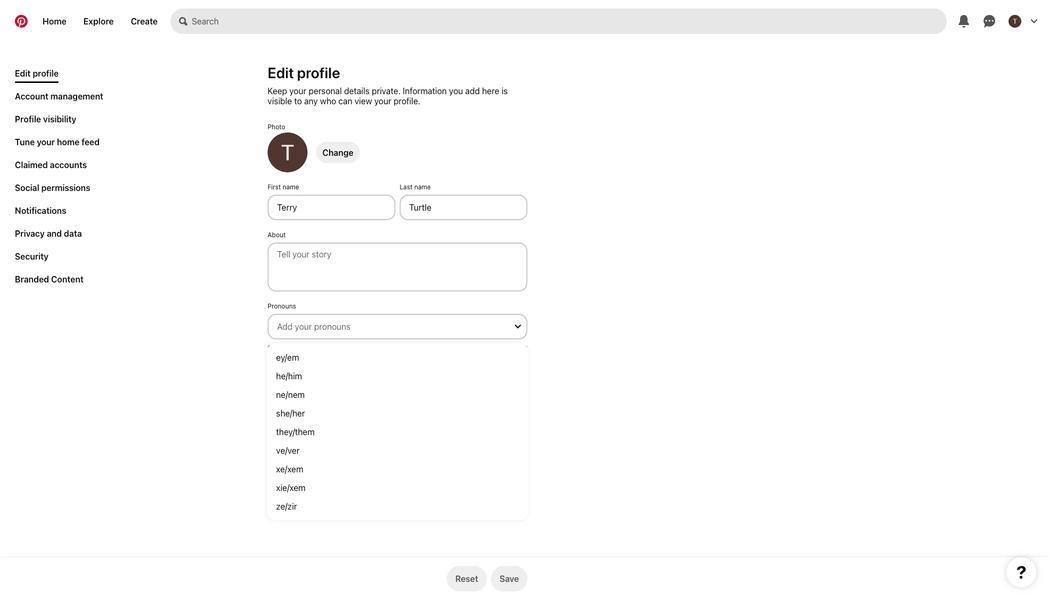 Task type: locate. For each thing, give the bounding box(es) containing it.
website
[[268, 370, 292, 377]]

can inside edit profile keep your personal details private. information you add here is visible to any who can view your profile.
[[338, 96, 352, 106]]

on
[[398, 344, 406, 352]]

social permissions link
[[11, 178, 95, 197]]

he/him
[[276, 371, 302, 381]]

your right on on the left bottom
[[408, 344, 421, 352]]

reset
[[455, 574, 478, 585]]

details
[[344, 86, 370, 96]]

name for first name
[[283, 183, 299, 191]]

can right the you
[[303, 352, 314, 359]]

0 horizontal spatial any
[[304, 96, 318, 106]]

privacy and data
[[15, 228, 82, 239]]

how
[[491, 344, 503, 352]]

0 vertical spatial any
[[304, 96, 318, 106]]

0 horizontal spatial edit
[[15, 68, 31, 78]]

0 vertical spatial can
[[338, 96, 352, 106]]

profile up account management
[[33, 68, 59, 78]]

accounts
[[50, 160, 87, 170]]

edit profile keep your personal details private. information you add here is visible to any who can view your profile.
[[268, 64, 508, 106]]

first name
[[268, 183, 299, 191]]

information
[[403, 86, 447, 96]]

profile for edit profile
[[33, 68, 59, 78]]

Pronouns text field
[[277, 320, 505, 334]]

to left you. in the left bottom of the page
[[268, 352, 274, 359]]

know
[[474, 344, 489, 352]]

to right visible
[[294, 96, 302, 106]]

here
[[482, 86, 499, 96]]

profile
[[297, 64, 340, 81], [33, 68, 59, 78], [423, 344, 442, 352]]

to left 2
[[302, 344, 308, 352]]

choose up to 2 sets of pronouns to appear on your profile so others know how to refer to you. you can edit or remove these any time.
[[268, 344, 527, 359]]

About text field
[[268, 243, 528, 292]]

1 name from the left
[[283, 183, 299, 191]]

private.
[[372, 86, 401, 96]]

claimed accounts link
[[11, 156, 91, 174]]

tune your home feed
[[15, 137, 100, 147]]

claimed
[[15, 160, 48, 170]]

and
[[47, 228, 62, 239]]

explore link
[[75, 9, 122, 34]]

0 horizontal spatial profile
[[33, 68, 59, 78]]

edit inside edit profile keep your personal details private. information you add here is visible to any who can view your profile.
[[268, 64, 294, 81]]

visible
[[268, 96, 292, 106]]

edit up keep
[[268, 64, 294, 81]]

up
[[292, 344, 300, 352]]

edit up account
[[15, 68, 31, 78]]

1 horizontal spatial profile
[[297, 64, 340, 81]]

profile left so
[[423, 344, 442, 352]]

username
[[268, 418, 298, 425]]

any inside choose up to 2 sets of pronouns to appear on your profile so others know how to refer to you. you can edit or remove these any time.
[[379, 352, 390, 359]]

name for last name
[[414, 183, 431, 191]]

about
[[268, 231, 286, 239]]

to
[[294, 96, 302, 106], [302, 344, 308, 352], [368, 344, 374, 352], [505, 344, 511, 352], [268, 352, 274, 359]]

content
[[51, 274, 84, 284]]

ze/zir
[[276, 502, 297, 512]]

social permissions
[[15, 183, 90, 193]]

1 horizontal spatial any
[[379, 352, 390, 359]]

profile inside edit profile keep your personal details private. information you add here is visible to any who can view your profile.
[[297, 64, 340, 81]]

profile up personal
[[297, 64, 340, 81]]

profile for edit profile keep your personal details private. information you add here is visible to any who can view your profile.
[[297, 64, 340, 81]]

Username text field
[[268, 429, 528, 455]]

social
[[15, 183, 39, 193]]

privacy and data link
[[11, 224, 86, 243]]

last
[[400, 183, 413, 191]]

2 name from the left
[[414, 183, 431, 191]]

edit
[[268, 64, 294, 81], [15, 68, 31, 78]]

save button
[[491, 567, 528, 592]]

management
[[50, 91, 103, 101]]

ne/nem
[[276, 390, 305, 400]]

1 horizontal spatial edit
[[268, 64, 294, 81]]

xie/xem
[[276, 483, 306, 493]]

others
[[453, 344, 472, 352]]

profile visibility link
[[11, 110, 81, 128]]

they/them
[[276, 427, 315, 437]]

to left the 'appear'
[[368, 344, 374, 352]]

list
[[11, 64, 108, 293]]

2 horizontal spatial profile
[[423, 344, 442, 352]]

you
[[449, 86, 463, 96]]

your
[[289, 86, 306, 96], [374, 96, 391, 106], [37, 137, 55, 147], [408, 344, 421, 352]]

list containing edit profile
[[11, 64, 108, 293]]

any left time.
[[379, 352, 390, 359]]

any
[[304, 96, 318, 106], [379, 352, 390, 359]]

save
[[500, 574, 519, 585]]

1 vertical spatial any
[[379, 352, 390, 359]]

appear
[[375, 344, 396, 352]]

1 vertical spatial can
[[303, 352, 314, 359]]

Search text field
[[192, 9, 947, 34]]

None field
[[263, 303, 532, 363]]

so
[[444, 344, 451, 352]]

refer
[[513, 344, 527, 352]]

Website url field
[[268, 381, 528, 407]]

1 horizontal spatial can
[[338, 96, 352, 106]]

can right who
[[338, 96, 352, 106]]

name right "first"
[[283, 183, 299, 191]]

0 horizontal spatial can
[[303, 352, 314, 359]]

visibility
[[43, 114, 76, 124]]

create link
[[122, 9, 166, 34]]

0 horizontal spatial name
[[283, 183, 299, 191]]

you.
[[275, 352, 288, 359]]

none field containing pronouns
[[263, 303, 532, 363]]

list box containing ey/em
[[268, 344, 528, 520]]

choose
[[268, 344, 291, 352]]

branded
[[15, 274, 49, 284]]

name right last on the left of the page
[[414, 183, 431, 191]]

1 horizontal spatial name
[[414, 183, 431, 191]]

can inside choose up to 2 sets of pronouns to appear on your profile so others know how to refer to you. you can edit or remove these any time.
[[303, 352, 314, 359]]

home link
[[34, 9, 75, 34]]

privacy
[[15, 228, 45, 239]]

list box
[[268, 344, 528, 520]]

edit for edit profile keep your personal details private. information you add here is visible to any who can view your profile.
[[268, 64, 294, 81]]

your inside choose up to 2 sets of pronouns to appear on your profile so others know how to refer to you. you can edit or remove these any time.
[[408, 344, 421, 352]]

search icon image
[[179, 17, 188, 26]]

keep
[[268, 86, 287, 96]]

who
[[320, 96, 336, 106]]

last name
[[400, 183, 431, 191]]

any left who
[[304, 96, 318, 106]]

add
[[465, 86, 480, 96]]



Task type: vqa. For each thing, say whether or not it's contained in the screenshot.
the rightmost any
yes



Task type: describe. For each thing, give the bounding box(es) containing it.
reset button
[[447, 567, 487, 592]]

www.pinterest.com/terryturtle85
[[268, 459, 366, 467]]

tune
[[15, 137, 35, 147]]

security link
[[11, 247, 53, 266]]

personal
[[309, 86, 342, 96]]

is
[[502, 86, 508, 96]]

ey/em
[[276, 353, 299, 363]]

sets
[[315, 344, 328, 352]]

branded content
[[15, 274, 84, 284]]

terry turtle image
[[1009, 15, 1022, 28]]

security
[[15, 251, 49, 261]]

2
[[310, 344, 313, 352]]

of
[[330, 344, 336, 352]]

edit for edit profile
[[15, 68, 31, 78]]

notifications
[[15, 206, 66, 216]]

she/her
[[276, 408, 305, 419]]

home
[[57, 137, 79, 147]]

data
[[64, 228, 82, 239]]

change
[[322, 148, 353, 158]]

ve/ver
[[276, 446, 300, 456]]

these
[[361, 352, 378, 359]]

pronouns
[[268, 303, 296, 310]]

profile
[[15, 114, 41, 124]]

permissions
[[41, 183, 90, 193]]

change button
[[316, 142, 360, 163]]

tune your home feed link
[[11, 133, 104, 151]]

to right how
[[505, 344, 511, 352]]

edit profile
[[15, 68, 59, 78]]

profile.
[[394, 96, 420, 106]]

your right 'tune' in the top left of the page
[[37, 137, 55, 147]]

home
[[43, 16, 66, 26]]

your right view
[[374, 96, 391, 106]]

Last name text field
[[400, 195, 528, 220]]

profile inside choose up to 2 sets of pronouns to appear on your profile so others know how to refer to you. you can edit or remove these any time.
[[423, 344, 442, 352]]

account
[[15, 91, 48, 101]]

any inside edit profile keep your personal details private. information you add here is visible to any who can view your profile.
[[304, 96, 318, 106]]

branded content link
[[11, 270, 88, 289]]

xe/xem
[[276, 464, 303, 475]]

claimed accounts
[[15, 160, 87, 170]]

time.
[[392, 352, 407, 359]]

First name text field
[[268, 195, 395, 220]]

account management link
[[11, 87, 108, 105]]

create
[[131, 16, 158, 26]]

profile visibility
[[15, 114, 76, 124]]

photo
[[268, 123, 285, 130]]

first
[[268, 183, 281, 191]]

edit profile link
[[11, 64, 63, 83]]

feed
[[82, 137, 100, 147]]

notifications link
[[11, 201, 71, 220]]

or
[[329, 352, 335, 359]]

account management
[[15, 91, 103, 101]]

your right keep
[[289, 86, 306, 96]]

view
[[355, 96, 372, 106]]

to inside edit profile keep your personal details private. information you add here is visible to any who can view your profile.
[[294, 96, 302, 106]]

edit
[[316, 352, 327, 359]]

explore
[[83, 16, 114, 26]]

pronouns
[[338, 344, 366, 352]]

terry image
[[268, 133, 308, 173]]

you
[[290, 352, 301, 359]]

remove
[[337, 352, 359, 359]]



